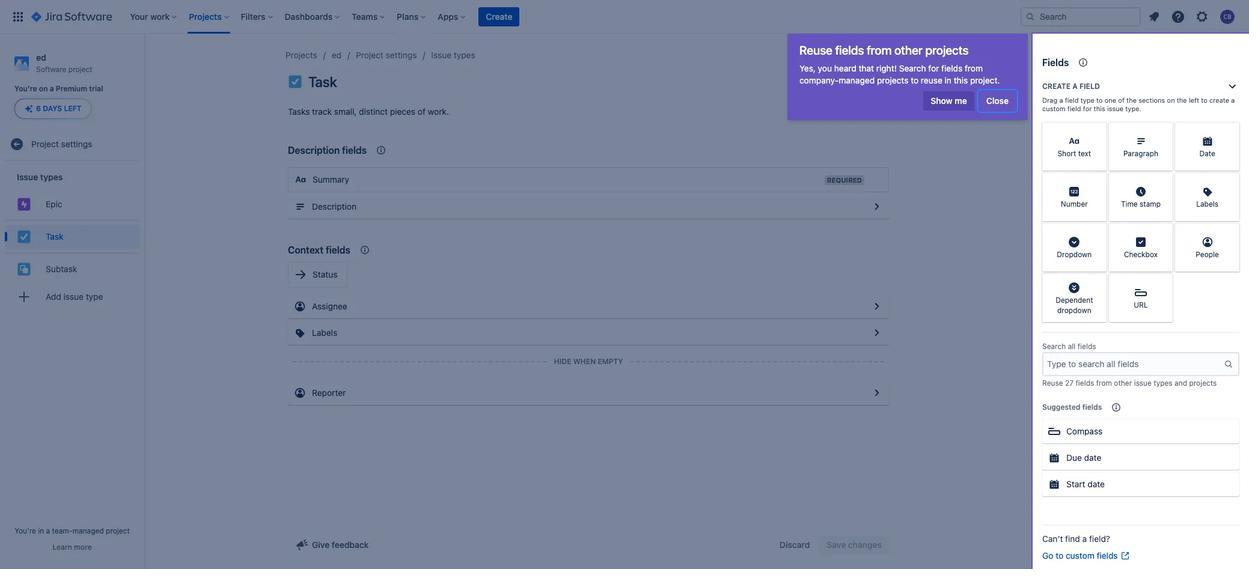 Task type: describe. For each thing, give the bounding box(es) containing it.
types inside issue types link
[[454, 50, 475, 60]]

ed link
[[332, 48, 342, 63]]

show
[[931, 96, 953, 106]]

reuse 27 fields from other issue types and projects
[[1042, 379, 1217, 388]]

2 horizontal spatial projects
[[1189, 379, 1217, 388]]

issue inside drag a field type to one of the sections on the left to create a custom field for this issue type.
[[1107, 105, 1124, 112]]

software
[[36, 65, 66, 74]]

context fields
[[288, 245, 350, 255]]

0 horizontal spatial managed
[[72, 527, 104, 536]]

1 vertical spatial types
[[40, 172, 63, 182]]

project.
[[970, 75, 1000, 85]]

add issue type button
[[5, 285, 139, 309]]

edit workflow
[[807, 76, 860, 87]]

task inside group
[[46, 231, 63, 242]]

open field configuration image for labels
[[870, 326, 884, 340]]

to left one
[[1097, 96, 1103, 104]]

of inside drag a field type to one of the sections on the left to create a custom field for this issue type.
[[1118, 96, 1125, 104]]

open field configuration image for assignee
[[870, 299, 884, 314]]

1 horizontal spatial settings
[[386, 50, 417, 60]]

give
[[312, 540, 330, 550]]

go
[[1042, 551, 1053, 561]]

short
[[1058, 149, 1076, 158]]

projects link
[[286, 48, 317, 63]]

0 horizontal spatial issue
[[17, 172, 38, 182]]

edit
[[807, 76, 822, 87]]

more information about the context fields image for context fields
[[358, 243, 372, 257]]

more information about the context fields image for description fields
[[374, 143, 388, 158]]

work.
[[428, 106, 449, 117]]

required
[[827, 176, 862, 184]]

0 vertical spatial project
[[356, 50, 383, 60]]

open field configuration image for description
[[870, 200, 884, 214]]

reuse
[[921, 75, 943, 85]]

start
[[1066, 479, 1085, 489]]

reuse for 27
[[1042, 379, 1063, 388]]

for inside reuse fields from other projects yes, you heard that right! search for fields from company-managed projects to reuse in this project.
[[928, 63, 939, 73]]

description button
[[288, 195, 889, 219]]

left
[[1189, 96, 1199, 104]]

1 horizontal spatial project
[[106, 527, 130, 536]]

right!
[[876, 63, 897, 73]]

2 vertical spatial issue
[[1134, 379, 1152, 388]]

summary
[[313, 174, 349, 185]]

distinct
[[359, 106, 388, 117]]

learn more
[[52, 543, 92, 552]]

field for create
[[1080, 82, 1100, 91]]

1 vertical spatial settings
[[61, 139, 92, 149]]

labels button
[[288, 321, 889, 345]]

you're on a premium trial
[[14, 84, 103, 93]]

company-
[[800, 75, 839, 85]]

sections
[[1139, 96, 1165, 104]]

0 vertical spatial task
[[308, 73, 337, 90]]

small,
[[334, 106, 357, 117]]

type.
[[1126, 105, 1141, 112]]

yes,
[[800, 63, 816, 73]]

1 vertical spatial project settings link
[[5, 132, 139, 156]]

1 vertical spatial from
[[965, 63, 983, 73]]

0 vertical spatial project settings link
[[356, 48, 417, 63]]

to inside reuse fields from other projects yes, you heard that right! search for fields from company-managed projects to reuse in this project.
[[911, 75, 919, 85]]

fields left more information about the suggested fields icon
[[1082, 403, 1102, 412]]

dropdown
[[1057, 306, 1091, 315]]

team-
[[52, 527, 72, 536]]

fields up reuse
[[941, 63, 963, 73]]

to right 'go'
[[1056, 551, 1064, 561]]

other inside reuse fields from other projects yes, you heard that right! search for fields from company-managed projects to reuse in this project.
[[894, 43, 923, 57]]

date
[[1200, 149, 1215, 158]]

1 horizontal spatial other
[[1114, 379, 1132, 388]]

issue type icon image
[[288, 75, 302, 89]]

number
[[1061, 200, 1088, 209]]

task group
[[5, 220, 139, 253]]

0 horizontal spatial on
[[39, 84, 48, 93]]

ed software project
[[36, 52, 92, 74]]

2 vertical spatial field
[[1068, 105, 1081, 112]]

one
[[1105, 96, 1116, 104]]

show me
[[931, 96, 967, 106]]

issue types for group containing issue types
[[17, 172, 63, 182]]

assignee button
[[288, 295, 889, 319]]

27
[[1065, 379, 1074, 388]]

due date button
[[1042, 446, 1240, 470]]

description fields
[[288, 145, 367, 156]]

short text
[[1058, 149, 1091, 158]]

custom inside drag a field type to one of the sections on the left to create a custom field for this issue type.
[[1042, 105, 1066, 112]]

to right left in the right of the page
[[1201, 96, 1208, 104]]

paragraph
[[1124, 149, 1158, 158]]

context
[[288, 245, 323, 255]]

create
[[1210, 96, 1229, 104]]

create button
[[479, 7, 520, 26]]

go to custom fields
[[1042, 551, 1118, 561]]

due
[[1066, 453, 1082, 463]]

url
[[1134, 301, 1148, 310]]

feedback
[[332, 540, 369, 550]]

labels inside button
[[312, 328, 337, 338]]

Type to search all fields text field
[[1044, 353, 1224, 375]]

add issue type image
[[17, 290, 31, 304]]

compass
[[1066, 426, 1103, 436]]

description for description fields
[[288, 145, 340, 156]]

1 vertical spatial custom
[[1066, 551, 1095, 561]]

2 horizontal spatial types
[[1154, 379, 1173, 388]]

issue types link
[[431, 48, 475, 63]]

1 horizontal spatial labels
[[1196, 200, 1219, 209]]

discard
[[780, 540, 810, 550]]

suggested
[[1042, 403, 1081, 412]]

drag a field type to one of the sections on the left to create a custom field for this issue type.
[[1042, 96, 1235, 112]]

show me button
[[924, 91, 974, 111]]

create for create
[[486, 11, 512, 21]]

you're for you're in a team-managed project
[[15, 527, 36, 536]]

people
[[1196, 250, 1219, 259]]

tasks track small, distinct pieces of work.
[[288, 106, 449, 117]]

text
[[1078, 149, 1091, 158]]

and
[[1175, 379, 1187, 388]]

on inside drag a field type to one of the sections on the left to create a custom field for this issue type.
[[1167, 96, 1175, 104]]

1 horizontal spatial project settings
[[356, 50, 417, 60]]



Task type: vqa. For each thing, say whether or not it's contained in the screenshot.
Your profile and preferences icon on the right of page
no



Task type: locate. For each thing, give the bounding box(es) containing it.
this link will be opened in a new tab image
[[1120, 551, 1130, 561]]

to left reuse
[[911, 75, 919, 85]]

for inside drag a field type to one of the sections on the left to create a custom field for this issue type.
[[1083, 105, 1092, 112]]

task right issue type icon
[[308, 73, 337, 90]]

create inside create button
[[486, 11, 512, 21]]

0 horizontal spatial task
[[46, 231, 63, 242]]

0 horizontal spatial of
[[418, 106, 426, 117]]

0 vertical spatial search
[[899, 63, 926, 73]]

0 vertical spatial of
[[1118, 96, 1125, 104]]

this down one
[[1094, 105, 1105, 112]]

1 vertical spatial project
[[106, 527, 130, 536]]

0 horizontal spatial types
[[40, 172, 63, 182]]

labels up people
[[1196, 200, 1219, 209]]

0 vertical spatial create
[[486, 11, 512, 21]]

1 vertical spatial create
[[1042, 82, 1071, 91]]

task down epic
[[46, 231, 63, 242]]

open field configuration image inside assignee button
[[870, 299, 884, 314]]

type
[[1081, 96, 1095, 104], [86, 292, 103, 302]]

1 vertical spatial issue types
[[17, 172, 63, 182]]

0 horizontal spatial other
[[894, 43, 923, 57]]

0 vertical spatial projects
[[925, 43, 969, 57]]

0 horizontal spatial this
[[954, 75, 968, 85]]

0 horizontal spatial project
[[68, 65, 92, 74]]

fields right 27
[[1076, 379, 1094, 388]]

1 vertical spatial more information about the context fields image
[[358, 243, 372, 257]]

0 horizontal spatial settings
[[61, 139, 92, 149]]

1 horizontal spatial project settings link
[[356, 48, 417, 63]]

1 vertical spatial issue
[[17, 172, 38, 182]]

discard button
[[772, 536, 817, 555]]

checkbox
[[1124, 250, 1158, 259]]

fields inside go to custom fields link
[[1097, 551, 1118, 561]]

2 the from the left
[[1177, 96, 1187, 104]]

create banner
[[0, 0, 1249, 34]]

compass button
[[1042, 420, 1240, 444]]

time
[[1121, 200, 1138, 209]]

stamp
[[1140, 200, 1161, 209]]

1 vertical spatial on
[[1167, 96, 1175, 104]]

primary element
[[7, 0, 1021, 33]]

open field configuration image inside description "button"
[[870, 200, 884, 214]]

task link
[[5, 225, 139, 249]]

issue inside issue types link
[[431, 50, 452, 60]]

project settings right ed link
[[356, 50, 417, 60]]

1 vertical spatial task
[[46, 231, 63, 242]]

more information about the context fields image down distinct
[[374, 143, 388, 158]]

on down software
[[39, 84, 48, 93]]

open field configuration image inside labels button
[[870, 326, 884, 340]]

1 horizontal spatial project
[[356, 50, 383, 60]]

open field configuration image
[[870, 200, 884, 214], [870, 299, 884, 314]]

Search field
[[1021, 7, 1141, 26]]

on right sections
[[1167, 96, 1175, 104]]

reuse fields from other projects yes, you heard that right! search for fields from company-managed projects to reuse in this project.
[[800, 43, 1000, 85]]

in
[[945, 75, 952, 85], [38, 527, 44, 536]]

issue down type to search all fields text box
[[1134, 379, 1152, 388]]

fields left this link will be opened in a new tab icon
[[1097, 551, 1118, 561]]

1 the from the left
[[1127, 96, 1137, 104]]

close button
[[979, 91, 1016, 111]]

0 horizontal spatial in
[[38, 527, 44, 536]]

reuse up yes,
[[800, 43, 833, 57]]

1 horizontal spatial search
[[1042, 342, 1066, 351]]

1 open field configuration image from the top
[[870, 200, 884, 214]]

you're in a team-managed project
[[15, 527, 130, 536]]

field for drag
[[1065, 96, 1079, 104]]

issue types up epic
[[17, 172, 63, 182]]

1 vertical spatial open field configuration image
[[870, 386, 884, 400]]

0 horizontal spatial issue types
[[17, 172, 63, 182]]

you're left team-
[[15, 527, 36, 536]]

0 vertical spatial from
[[867, 43, 892, 57]]

fields up heard
[[835, 43, 864, 57]]

projects up reuse
[[925, 43, 969, 57]]

1 vertical spatial projects
[[877, 75, 909, 85]]

fields up the summary at the left
[[342, 145, 367, 156]]

of right one
[[1118, 96, 1125, 104]]

reuse for fields
[[800, 43, 833, 57]]

this inside drag a field type to one of the sections on the left to create a custom field for this issue type.
[[1094, 105, 1105, 112]]

2 horizontal spatial issue
[[1134, 379, 1152, 388]]

you're down software
[[14, 84, 37, 93]]

due date
[[1066, 453, 1102, 463]]

open field configuration image for reporter
[[870, 386, 884, 400]]

projects
[[925, 43, 969, 57], [877, 75, 909, 85], [1189, 379, 1217, 388]]

start date
[[1066, 479, 1105, 489]]

more information about the suggested fields image
[[1109, 400, 1124, 415]]

suggested fields
[[1042, 403, 1102, 412]]

0 horizontal spatial more information about the context fields image
[[358, 243, 372, 257]]

0 horizontal spatial for
[[928, 63, 939, 73]]

1 vertical spatial project settings
[[31, 139, 92, 149]]

2 vertical spatial types
[[1154, 379, 1173, 388]]

2 open field configuration image from the top
[[870, 299, 884, 314]]

1 vertical spatial for
[[1083, 105, 1092, 112]]

labels
[[1196, 200, 1219, 209], [312, 328, 337, 338]]

1 vertical spatial search
[[1042, 342, 1066, 351]]

more
[[74, 543, 92, 552]]

add issue type
[[46, 292, 103, 302]]

type down create a field
[[1081, 96, 1095, 104]]

the up type. on the right top
[[1127, 96, 1137, 104]]

premium
[[56, 84, 87, 93]]

1 horizontal spatial this
[[1094, 105, 1105, 112]]

of
[[1118, 96, 1125, 104], [418, 106, 426, 117]]

1 horizontal spatial the
[[1177, 96, 1187, 104]]

0 vertical spatial labels
[[1196, 200, 1219, 209]]

1 horizontal spatial reuse
[[1042, 379, 1063, 388]]

1 vertical spatial description
[[312, 201, 356, 212]]

1 horizontal spatial from
[[965, 63, 983, 73]]

of left work.
[[418, 106, 426, 117]]

issue down one
[[1107, 105, 1124, 112]]

custom right 'go'
[[1066, 551, 1095, 561]]

the
[[1127, 96, 1137, 104], [1177, 96, 1187, 104]]

project right ed link
[[356, 50, 383, 60]]

give feedback
[[312, 540, 369, 550]]

this inside reuse fields from other projects yes, you heard that right! search for fields from company-managed projects to reuse in this project.
[[954, 75, 968, 85]]

search all fields
[[1042, 342, 1096, 351]]

from
[[867, 43, 892, 57], [965, 63, 983, 73], [1096, 379, 1112, 388]]

jira software image
[[31, 9, 112, 24], [31, 9, 112, 24]]

type inside drag a field type to one of the sections on the left to create a custom field for this issue type.
[[1081, 96, 1095, 104]]

0 horizontal spatial ed
[[36, 52, 46, 63]]

search image
[[1026, 12, 1035, 21]]

you
[[818, 63, 832, 73]]

search inside reuse fields from other projects yes, you heard that right! search for fields from company-managed projects to reuse in this project.
[[899, 63, 926, 73]]

projects
[[286, 50, 317, 60]]

in inside reuse fields from other projects yes, you heard that right! search for fields from company-managed projects to reuse in this project.
[[945, 75, 952, 85]]

this
[[954, 75, 968, 85], [1094, 105, 1105, 112]]

0 horizontal spatial projects
[[877, 75, 909, 85]]

projects down right!
[[877, 75, 909, 85]]

more information about the context fields image right context fields
[[358, 243, 372, 257]]

project right team-
[[106, 527, 130, 536]]

1 you're from the top
[[14, 84, 37, 93]]

search left all
[[1042, 342, 1066, 351]]

edit workflow button
[[787, 72, 867, 91]]

managed inside reuse fields from other projects yes, you heard that right! search for fields from company-managed projects to reuse in this project.
[[839, 75, 875, 85]]

this link will be opened in a new tab image
[[1120, 551, 1130, 561]]

that
[[859, 63, 874, 73]]

1 horizontal spatial managed
[[839, 75, 875, 85]]

1 horizontal spatial issue
[[1107, 105, 1124, 112]]

reporter
[[312, 388, 346, 398]]

create a field
[[1042, 82, 1100, 91]]

date for start date
[[1088, 479, 1105, 489]]

reuse inside reuse fields from other projects yes, you heard that right! search for fields from company-managed projects to reuse in this project.
[[800, 43, 833, 57]]

me
[[955, 96, 967, 106]]

no restrictions image
[[872, 75, 887, 89]]

learn
[[52, 543, 72, 552]]

types
[[454, 50, 475, 60], [40, 172, 63, 182], [1154, 379, 1173, 388]]

project
[[68, 65, 92, 74], [106, 527, 130, 536]]

dependent
[[1056, 296, 1093, 305]]

start date button
[[1042, 472, 1240, 497]]

1 vertical spatial in
[[38, 527, 44, 536]]

track
[[312, 106, 332, 117]]

description
[[288, 145, 340, 156], [312, 201, 356, 212]]

1 horizontal spatial issue types
[[431, 50, 475, 60]]

0 vertical spatial managed
[[839, 75, 875, 85]]

epic link
[[5, 193, 139, 217]]

0 vertical spatial custom
[[1042, 105, 1066, 112]]

date inside button
[[1084, 453, 1102, 463]]

0 vertical spatial issue types
[[431, 50, 475, 60]]

more information about the fields image
[[1076, 55, 1091, 70]]

for down create a field
[[1083, 105, 1092, 112]]

0 vertical spatial for
[[928, 63, 939, 73]]

other up right!
[[894, 43, 923, 57]]

fields
[[1042, 57, 1069, 68]]

subtask
[[46, 264, 77, 274]]

0 vertical spatial open field configuration image
[[870, 326, 884, 340]]

find
[[1065, 534, 1080, 544], [1065, 534, 1080, 544]]

description up the summary at the left
[[288, 145, 340, 156]]

ed inside ed software project
[[36, 52, 46, 63]]

create for create a field
[[1042, 82, 1071, 91]]

0 vertical spatial reuse
[[800, 43, 833, 57]]

1 horizontal spatial issue
[[431, 50, 452, 60]]

ed for ed
[[332, 50, 342, 60]]

task
[[308, 73, 337, 90], [46, 231, 63, 242]]

date
[[1084, 453, 1102, 463], [1088, 479, 1105, 489]]

open field configuration image
[[870, 326, 884, 340], [870, 386, 884, 400]]

0 vertical spatial this
[[954, 75, 968, 85]]

more information about the context fields image
[[374, 143, 388, 158], [358, 243, 372, 257]]

settings
[[386, 50, 417, 60], [61, 139, 92, 149]]

close
[[986, 96, 1009, 106]]

for up reuse
[[928, 63, 939, 73]]

tasks
[[288, 106, 310, 117]]

1 open field configuration image from the top
[[870, 326, 884, 340]]

date right due
[[1084, 453, 1102, 463]]

custom down drag
[[1042, 105, 1066, 112]]

0 vertical spatial project
[[68, 65, 92, 74]]

managed down that
[[839, 75, 875, 85]]

workflow
[[824, 76, 860, 87]]

search
[[899, 63, 926, 73], [1042, 342, 1066, 351]]

give feedback button
[[288, 536, 376, 555]]

in left team-
[[38, 527, 44, 536]]

subtask link
[[5, 257, 139, 282]]

issue
[[1107, 105, 1124, 112], [63, 292, 84, 302], [1134, 379, 1152, 388]]

for
[[928, 63, 939, 73], [1083, 105, 1092, 112]]

issue up work.
[[431, 50, 452, 60]]

custom
[[1042, 105, 1066, 112], [1066, 551, 1095, 561]]

0 vertical spatial on
[[39, 84, 48, 93]]

Type to search all fields text field
[[1044, 353, 1224, 375]]

0 horizontal spatial project settings
[[31, 139, 92, 149]]

0 vertical spatial field
[[1080, 82, 1100, 91]]

0 vertical spatial more information about the context fields image
[[374, 143, 388, 158]]

ed up software
[[36, 52, 46, 63]]

0 vertical spatial issue
[[1107, 105, 1124, 112]]

in right reuse
[[945, 75, 952, 85]]

issue right add
[[63, 292, 84, 302]]

1 horizontal spatial task
[[308, 73, 337, 90]]

project settings down you're on a premium trial
[[31, 139, 92, 149]]

date for due date
[[1084, 453, 1102, 463]]

date right start
[[1088, 479, 1105, 489]]

0 horizontal spatial issue
[[63, 292, 84, 302]]

0 horizontal spatial reuse
[[800, 43, 833, 57]]

0 vertical spatial types
[[454, 50, 475, 60]]

0 vertical spatial date
[[1084, 453, 1102, 463]]

reuse left 27
[[1042, 379, 1063, 388]]

drag
[[1042, 96, 1058, 104]]

0 vertical spatial open field configuration image
[[870, 200, 884, 214]]

2 you're from the top
[[15, 527, 36, 536]]

time stamp
[[1121, 200, 1161, 209]]

0 vertical spatial settings
[[386, 50, 417, 60]]

type inside button
[[86, 292, 103, 302]]

0 vertical spatial type
[[1081, 96, 1095, 104]]

issue inside add issue type button
[[63, 292, 84, 302]]

0 horizontal spatial project
[[31, 139, 59, 149]]

1 vertical spatial labels
[[312, 328, 337, 338]]

go to custom fields link
[[1042, 550, 1130, 562]]

description for description
[[312, 201, 356, 212]]

description inside "button"
[[312, 201, 356, 212]]

can't
[[1042, 534, 1063, 544], [1042, 534, 1063, 544]]

1 horizontal spatial of
[[1118, 96, 1125, 104]]

group containing issue types
[[5, 161, 139, 316]]

other down type to search all fields text field
[[1114, 379, 1132, 388]]

managed up more in the left bottom of the page
[[72, 527, 104, 536]]

project up premium
[[68, 65, 92, 74]]

labels down assignee
[[312, 328, 337, 338]]

pieces
[[390, 106, 415, 117]]

reporter button
[[288, 381, 889, 405]]

from up project.
[[965, 63, 983, 73]]

2 vertical spatial from
[[1096, 379, 1112, 388]]

settings down premium
[[61, 139, 92, 149]]

project settings link down premium
[[5, 132, 139, 156]]

settings left issue types link
[[386, 50, 417, 60]]

1 horizontal spatial type
[[1081, 96, 1095, 104]]

0 vertical spatial issue
[[431, 50, 452, 60]]

0 horizontal spatial type
[[86, 292, 103, 302]]

0 horizontal spatial the
[[1127, 96, 1137, 104]]

projects right and
[[1189, 379, 1217, 388]]

search up reuse
[[899, 63, 926, 73]]

2 horizontal spatial from
[[1096, 379, 1112, 388]]

group
[[5, 161, 139, 316]]

ed right 'projects'
[[332, 50, 342, 60]]

project down you're on a premium trial
[[31, 139, 59, 149]]

project settings link right ed link
[[356, 48, 417, 63]]

0 vertical spatial in
[[945, 75, 952, 85]]

0 horizontal spatial search
[[899, 63, 926, 73]]

type down the subtask link
[[86, 292, 103, 302]]

1 vertical spatial other
[[1114, 379, 1132, 388]]

this up me
[[954, 75, 968, 85]]

issue up epic link
[[17, 172, 38, 182]]

1 horizontal spatial for
[[1083, 105, 1092, 112]]

open field configuration image inside reporter button
[[870, 386, 884, 400]]

1 vertical spatial of
[[418, 106, 426, 117]]

fields right all
[[1078, 342, 1096, 351]]

0 horizontal spatial from
[[867, 43, 892, 57]]

project
[[356, 50, 383, 60], [31, 139, 59, 149]]

ed for ed software project
[[36, 52, 46, 63]]

1 horizontal spatial more information about the context fields image
[[374, 143, 388, 158]]

the left left in the right of the page
[[1177, 96, 1187, 104]]

trial
[[89, 84, 103, 93]]

description down the summary at the left
[[312, 201, 356, 212]]

issue types up work.
[[431, 50, 475, 60]]

all
[[1068, 342, 1076, 351]]

1 horizontal spatial projects
[[925, 43, 969, 57]]

assignee
[[312, 301, 347, 311]]

add
[[46, 292, 61, 302]]

field
[[1080, 82, 1100, 91], [1065, 96, 1079, 104], [1068, 105, 1081, 112]]

from up right!
[[867, 43, 892, 57]]

1 vertical spatial field
[[1065, 96, 1079, 104]]

dependent dropdown
[[1056, 296, 1093, 315]]

you're for you're on a premium trial
[[14, 84, 37, 93]]

project settings
[[356, 50, 417, 60], [31, 139, 92, 149]]

issue types for issue types link
[[431, 50, 475, 60]]

status
[[313, 269, 338, 280]]

fields up status
[[326, 245, 350, 255]]

from up more information about the suggested fields icon
[[1096, 379, 1112, 388]]

project inside ed software project
[[68, 65, 92, 74]]

issue types inside group
[[17, 172, 63, 182]]

1 horizontal spatial types
[[454, 50, 475, 60]]

date inside button
[[1088, 479, 1105, 489]]

2 open field configuration image from the top
[[870, 386, 884, 400]]



